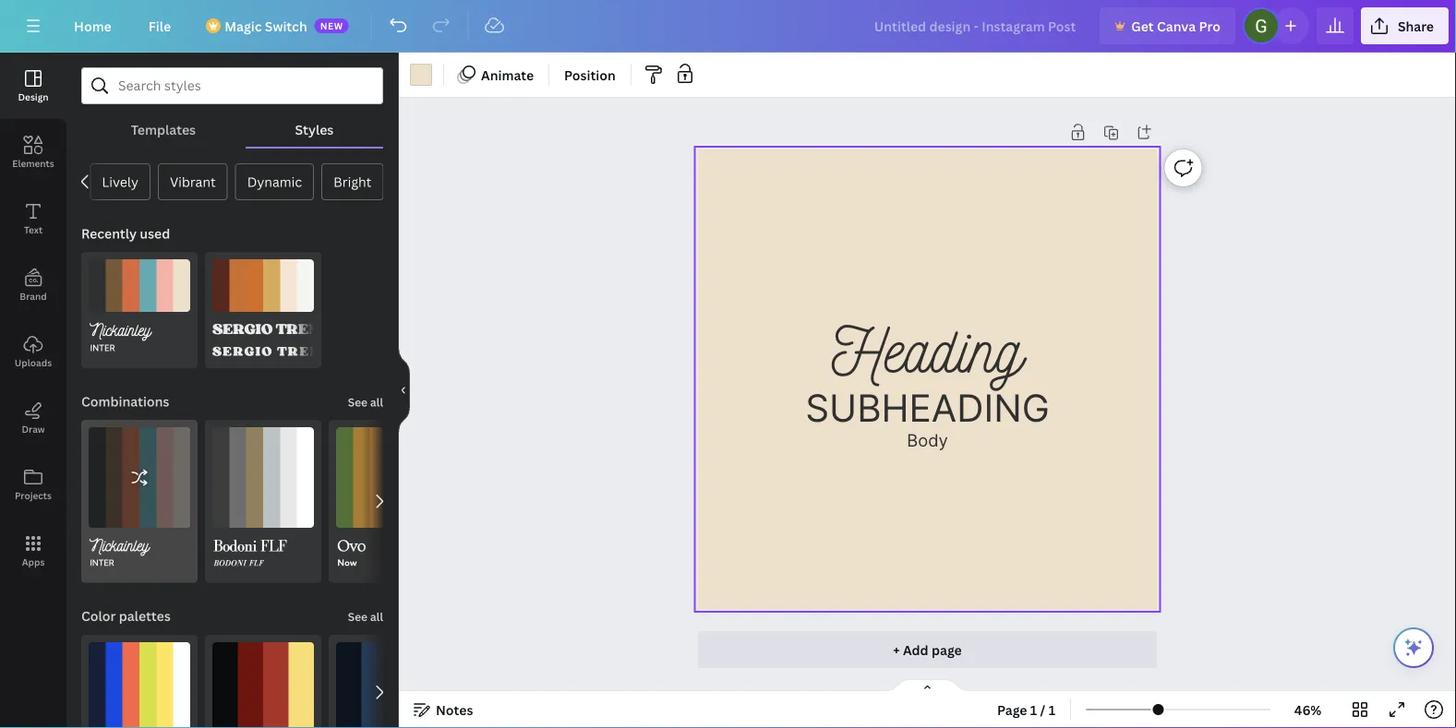 Task type: locate. For each thing, give the bounding box(es) containing it.
see left the hide image
[[348, 395, 368, 410]]

apply "neon noise" style image
[[89, 643, 190, 729]]

see all button for combinations
[[346, 383, 385, 420]]

0 vertical spatial all
[[370, 395, 383, 410]]

apply "outback flower" style image
[[212, 643, 314, 729]]

1 vertical spatial see
[[348, 610, 368, 625]]

1 vertical spatial see all
[[348, 610, 383, 625]]

1 vertical spatial trendy
[[277, 344, 343, 360]]

0 vertical spatial see
[[348, 395, 368, 410]]

home
[[74, 17, 112, 35]]

0 vertical spatial sergio
[[212, 320, 273, 338]]

1 see from the top
[[348, 395, 368, 410]]

+ add page button
[[698, 632, 1158, 669]]

see for color palettes
[[348, 610, 368, 625]]

2 all from the top
[[370, 610, 383, 625]]

see all button up apply "midnight moon" style image
[[346, 598, 385, 635]]

0 horizontal spatial 1
[[1031, 702, 1038, 719]]

color palettes
[[81, 608, 171, 626]]

elements
[[12, 157, 54, 170]]

design
[[18, 91, 49, 103]]

2 see all button from the top
[[346, 598, 385, 635]]

apps
[[22, 556, 45, 569]]

0 vertical spatial see all
[[348, 395, 383, 410]]

all
[[370, 395, 383, 410], [370, 610, 383, 625]]

see
[[348, 395, 368, 410], [348, 610, 368, 625]]

get canva pro button
[[1101, 7, 1236, 44]]

46% button
[[1279, 696, 1339, 725]]

see all up apply "midnight moon" style image
[[348, 610, 383, 625]]

color palettes button
[[79, 598, 173, 635]]

lively
[[102, 173, 138, 191]]

home link
[[59, 7, 126, 44]]

canva assistant image
[[1403, 637, 1425, 660]]

apply "midnight moon" style image
[[336, 643, 438, 729]]

file
[[149, 17, 171, 35]]

1 horizontal spatial 1
[[1049, 702, 1056, 719]]

trendy
[[276, 320, 342, 338], [277, 344, 343, 360]]

1 vertical spatial sergio
[[212, 344, 273, 360]]

body
[[907, 431, 949, 451]]

templates
[[131, 121, 196, 138]]

see all button for color palettes
[[346, 598, 385, 635]]

share
[[1399, 17, 1435, 35]]

used
[[140, 225, 170, 243]]

see all button
[[346, 383, 385, 420], [346, 598, 385, 635]]

#f0dfc8 image
[[410, 64, 432, 86]]

show pages image
[[884, 679, 972, 694]]

+
[[894, 642, 900, 659]]

1 1 from the left
[[1031, 702, 1038, 719]]

1 see all from the top
[[348, 395, 383, 410]]

styles button
[[246, 112, 383, 147]]

1 all from the top
[[370, 395, 383, 410]]

1 right "/"
[[1049, 702, 1056, 719]]

side panel tab list
[[0, 53, 67, 585]]

see all button left the hide image
[[346, 383, 385, 420]]

page
[[998, 702, 1028, 719]]

file button
[[134, 7, 186, 44]]

1
[[1031, 702, 1038, 719], [1049, 702, 1056, 719]]

1 see all button from the top
[[346, 383, 385, 420]]

main menu bar
[[0, 0, 1457, 53]]

combinations
[[81, 393, 169, 411]]

0 vertical spatial see all button
[[346, 383, 385, 420]]

hide image
[[398, 346, 410, 435]]

text button
[[0, 186, 67, 252]]

2 see all from the top
[[348, 610, 383, 625]]

sergio trendy sergio trendy
[[212, 320, 343, 360]]

elements button
[[0, 119, 67, 186]]

sergio
[[212, 320, 273, 338], [212, 344, 273, 360]]

2 sergio from the top
[[212, 344, 273, 360]]

see up apply "midnight moon" style image
[[348, 610, 368, 625]]

design button
[[0, 53, 67, 119]]

get
[[1132, 17, 1154, 35]]

1 left "/"
[[1031, 702, 1038, 719]]

all up apply "midnight moon" style image
[[370, 610, 383, 625]]

uploads button
[[0, 319, 67, 385]]

all left the hide image
[[370, 395, 383, 410]]

projects
[[15, 490, 52, 502]]

dynamic button
[[235, 164, 314, 200]]

recently
[[81, 225, 137, 243]]

see all
[[348, 395, 383, 410], [348, 610, 383, 625]]

new
[[320, 19, 343, 32]]

canva
[[1158, 17, 1197, 35]]

2 see from the top
[[348, 610, 368, 625]]

/
[[1041, 702, 1046, 719]]

2 1 from the left
[[1049, 702, 1056, 719]]

1 vertical spatial see all button
[[346, 598, 385, 635]]

1 vertical spatial all
[[370, 610, 383, 625]]

recently used
[[81, 225, 170, 243]]

see all left the hide image
[[348, 395, 383, 410]]

position
[[565, 66, 616, 84]]



Task type: vqa. For each thing, say whether or not it's contained in the screenshot.
the 1 corresponding to eBook
no



Task type: describe. For each thing, give the bounding box(es) containing it.
palettes
[[119, 608, 171, 626]]

magic
[[225, 17, 262, 35]]

pro
[[1200, 17, 1221, 35]]

1 sergio from the top
[[212, 320, 273, 338]]

Search styles search field
[[118, 68, 346, 103]]

add
[[903, 642, 929, 659]]

subheading
[[806, 386, 1050, 431]]

draw
[[22, 423, 45, 436]]

combinations button
[[79, 383, 171, 420]]

page 1 / 1
[[998, 702, 1056, 719]]

page
[[932, 642, 962, 659]]

projects button
[[0, 452, 67, 518]]

notes
[[436, 702, 473, 719]]

see all for combinations
[[348, 395, 383, 410]]

Design title text field
[[860, 7, 1093, 44]]

templates button
[[81, 112, 246, 147]]

vibrant button
[[158, 164, 227, 200]]

animate
[[481, 66, 534, 84]]

styles
[[295, 121, 334, 138]]

brand
[[20, 290, 47, 303]]

apps button
[[0, 518, 67, 585]]

brand button
[[0, 252, 67, 319]]

notes button
[[406, 696, 481, 725]]

bright
[[333, 173, 371, 191]]

share button
[[1362, 7, 1450, 44]]

dynamic
[[247, 173, 302, 191]]

position button
[[557, 60, 623, 90]]

#f0dfc8 image
[[410, 64, 432, 86]]

heading
[[832, 308, 1024, 386]]

magic switch
[[225, 17, 307, 35]]

uploads
[[15, 357, 52, 369]]

draw button
[[0, 385, 67, 452]]

0 vertical spatial trendy
[[276, 320, 342, 338]]

lively button
[[90, 164, 150, 200]]

all for color palettes
[[370, 610, 383, 625]]

bright button
[[321, 164, 383, 200]]

see all for color palettes
[[348, 610, 383, 625]]

all for combinations
[[370, 395, 383, 410]]

heading subheading body
[[806, 308, 1050, 451]]

46%
[[1295, 702, 1322, 719]]

get canva pro
[[1132, 17, 1221, 35]]

+ add page
[[894, 642, 962, 659]]

switch
[[265, 17, 307, 35]]

animate button
[[452, 60, 541, 90]]

see for combinations
[[348, 395, 368, 410]]

vibrant
[[170, 173, 215, 191]]

text
[[24, 224, 43, 236]]

color
[[81, 608, 116, 626]]



